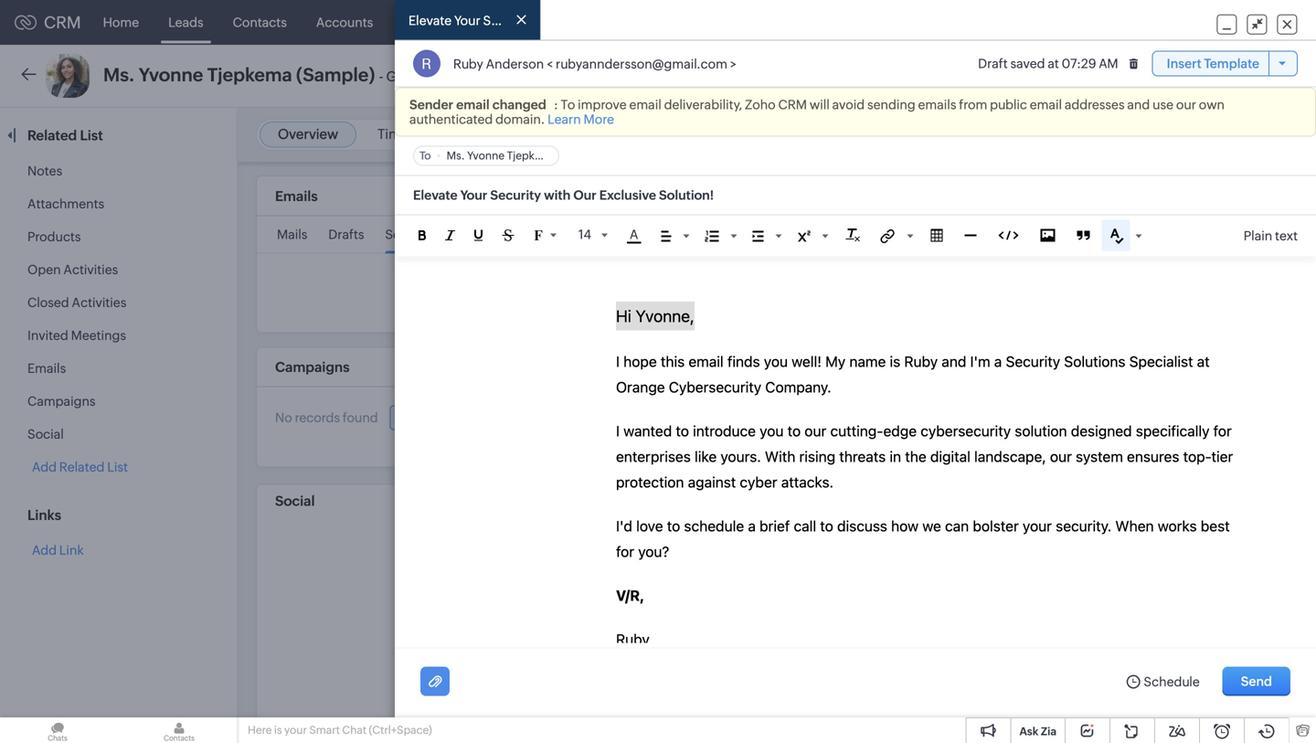 Task type: describe. For each thing, give the bounding box(es) containing it.
overview
[[278, 126, 338, 142]]

add related list
[[32, 460, 128, 475]]

notes
[[27, 164, 62, 178]]

plain text
[[1244, 228, 1298, 243]]

email
[[956, 69, 989, 83]]

last update : a while ago
[[1144, 133, 1280, 146]]

chat
[[342, 724, 367, 737]]

draft saved at 07:29 am
[[978, 56, 1119, 71]]

contacts image
[[122, 718, 237, 743]]

yvonne for ms. yvonne tjepkema (sample)
[[467, 150, 505, 162]]

1 vertical spatial related
[[59, 460, 105, 475]]

1 horizontal spatial social
[[275, 493, 315, 509]]

add for add link
[[32, 543, 57, 558]]

invited meetings
[[27, 328, 126, 343]]

ask
[[1020, 726, 1039, 738]]

alignment image
[[662, 231, 672, 242]]

attachments
[[27, 197, 104, 211]]

add link
[[32, 543, 84, 558]]

previous record image
[[1245, 70, 1254, 82]]

links
[[27, 507, 61, 523]]

template
[[1205, 56, 1260, 71]]

accounts
[[316, 15, 373, 30]]

related list
[[27, 128, 106, 144]]

is
[[274, 724, 282, 737]]

no records found
[[275, 411, 378, 425]]

next record image
[[1276, 70, 1287, 82]]

ask zia
[[1020, 726, 1057, 738]]

smart
[[309, 724, 340, 737]]

changed
[[493, 97, 547, 112]]

schedule
[[1144, 675, 1200, 689]]

contacts
[[233, 15, 287, 30]]

convert
[[1034, 69, 1083, 83]]

to for to improve email deliverability, zoho crm will avoid sending emails from public email addresses and use our own authenticated domain.
[[561, 97, 575, 112]]

ms. for ms. yvonne tjepkema (sample) - grayson
[[103, 64, 135, 85]]

0 horizontal spatial social
[[27, 427, 64, 442]]

send button
[[1223, 667, 1291, 696]]

a link
[[627, 227, 642, 244]]

tjepkema for ms. yvonne tjepkema (sample) - grayson
[[207, 64, 292, 85]]

deals link
[[388, 0, 450, 44]]

meetings link
[[511, 0, 596, 44]]

add for add related list
[[32, 460, 57, 475]]

accounts link
[[302, 0, 388, 44]]

own
[[1199, 97, 1225, 112]]

send email button
[[904, 61, 1007, 91]]

mails
[[277, 227, 308, 242]]

while
[[1227, 133, 1257, 146]]

1 vertical spatial list
[[107, 460, 128, 475]]

ms. yvonne tjepkema (sample)
[[447, 150, 604, 162]]

improve
[[578, 97, 627, 112]]

closed
[[27, 295, 69, 310]]

0 vertical spatial emails
[[275, 188, 318, 204]]

no
[[275, 411, 292, 425]]

tasks
[[464, 15, 497, 30]]

calendar image
[[1123, 15, 1138, 30]]

profile element
[[1223, 0, 1275, 44]]

zoho
[[745, 97, 776, 112]]

leads
[[168, 15, 204, 30]]

to improve email deliverability, zoho crm will avoid sending emails from public email addresses and use our own authenticated domain.
[[410, 97, 1225, 126]]

use
[[1153, 97, 1174, 112]]

activities for closed activities
[[72, 295, 127, 310]]

deliverability,
[[664, 97, 743, 112]]

meetings inside meetings link
[[526, 15, 581, 30]]

crm link
[[15, 13, 81, 32]]

here
[[248, 724, 272, 737]]

-
[[379, 69, 384, 85]]

learn more link
[[548, 112, 614, 126]]

social link
[[27, 427, 64, 442]]

grayson
[[386, 69, 439, 85]]

profile image
[[1234, 8, 1264, 37]]

(ctrl+space)
[[369, 724, 432, 737]]

at
[[1048, 56, 1060, 71]]

from
[[959, 97, 988, 112]]

emails link
[[27, 361, 66, 376]]

home link
[[88, 0, 154, 44]]

convert button
[[1015, 61, 1102, 91]]

products
[[27, 230, 81, 244]]

ms. yvonne tjepkema (sample) - grayson
[[103, 64, 439, 85]]

spell check image
[[1111, 229, 1124, 244]]

edit
[[1128, 69, 1151, 83]]

saved
[[1011, 56, 1046, 71]]

14 link
[[576, 224, 608, 244]]

am
[[1099, 56, 1119, 71]]

avoid
[[833, 97, 865, 112]]

home
[[103, 15, 139, 30]]

closed activities link
[[27, 295, 127, 310]]

learn
[[548, 112, 581, 126]]

and
[[1128, 97, 1151, 112]]

closed activities
[[27, 295, 127, 310]]

yvonne for ms. yvonne tjepkema (sample) - grayson
[[139, 64, 203, 85]]

activities for open activities
[[63, 262, 118, 277]]



Task type: locate. For each thing, give the bounding box(es) containing it.
signals image
[[1088, 15, 1101, 30]]

contacts link
[[218, 0, 302, 44]]

0 vertical spatial crm
[[44, 13, 81, 32]]

add
[[32, 460, 57, 475], [32, 543, 57, 558]]

deals
[[403, 15, 435, 30]]

text
[[1276, 228, 1298, 243]]

1 add from the top
[[32, 460, 57, 475]]

here is your smart chat (ctrl+space)
[[248, 724, 432, 737]]

2 horizontal spatial email
[[1030, 97, 1063, 112]]

social
[[27, 427, 64, 442], [275, 493, 315, 509]]

2 email from the left
[[630, 97, 662, 112]]

1 vertical spatial emails
[[27, 361, 66, 376]]

2 add from the top
[[32, 543, 57, 558]]

emails up mails on the left top of the page
[[275, 188, 318, 204]]

activities up closed activities link
[[63, 262, 118, 277]]

0 horizontal spatial emails
[[27, 361, 66, 376]]

campaigns link
[[27, 394, 96, 409]]

0 vertical spatial :
[[554, 97, 561, 112]]

plain
[[1244, 228, 1273, 243]]

send
[[922, 69, 953, 83], [1241, 674, 1273, 689]]

1 horizontal spatial (sample)
[[559, 150, 604, 162]]

create menu element
[[995, 0, 1040, 44]]

0 horizontal spatial meetings
[[71, 328, 126, 343]]

invited meetings link
[[27, 328, 126, 343]]

crm
[[44, 13, 81, 32], [779, 97, 807, 112]]

ms. down home
[[103, 64, 135, 85]]

open
[[27, 262, 61, 277]]

update
[[1169, 133, 1209, 146]]

Subject text field
[[395, 176, 1317, 214]]

email right sender
[[456, 97, 490, 112]]

ago
[[1259, 133, 1280, 146]]

meetings right tasks
[[526, 15, 581, 30]]

more
[[584, 112, 614, 126]]

1 horizontal spatial campaigns
[[275, 360, 350, 376]]

1 vertical spatial meetings
[[71, 328, 126, 343]]

to
[[561, 97, 575, 112], [420, 150, 431, 162]]

add left the link
[[32, 543, 57, 558]]

0 vertical spatial meetings
[[526, 15, 581, 30]]

tasks link
[[450, 0, 511, 44]]

products link
[[27, 230, 81, 244]]

ms. for ms. yvonne tjepkema (sample)
[[447, 150, 465, 162]]

0 vertical spatial campaigns
[[275, 360, 350, 376]]

send for send email
[[922, 69, 953, 83]]

our
[[1177, 97, 1197, 112]]

meetings down closed activities
[[71, 328, 126, 343]]

1 horizontal spatial to
[[561, 97, 575, 112]]

0 vertical spatial related
[[27, 128, 77, 144]]

1 horizontal spatial yvonne
[[467, 150, 505, 162]]

(sample) for ms. yvonne tjepkema (sample) - grayson
[[296, 64, 375, 85]]

1 vertical spatial crm
[[779, 97, 807, 112]]

insert
[[1167, 56, 1202, 71]]

send right 'schedule'
[[1241, 674, 1273, 689]]

yvonne down "domain."
[[467, 150, 505, 162]]

1 vertical spatial add
[[32, 543, 57, 558]]

0 vertical spatial tjepkema
[[207, 64, 292, 85]]

14
[[579, 227, 592, 242]]

a
[[630, 227, 639, 242]]

zia
[[1041, 726, 1057, 738]]

07:29
[[1062, 56, 1097, 71]]

send up emails in the top right of the page
[[922, 69, 953, 83]]

campaigns down emails link
[[27, 394, 96, 409]]

edit button
[[1109, 61, 1170, 91]]

crm inside to improve email deliverability, zoho crm will avoid sending emails from public email addresses and use our own authenticated domain.
[[779, 97, 807, 112]]

send for send
[[1241, 674, 1273, 689]]

create menu image
[[1006, 11, 1029, 33]]

links image
[[881, 229, 896, 244]]

related down 'social' link
[[59, 460, 105, 475]]

1 vertical spatial :
[[1212, 133, 1216, 146]]

notes link
[[27, 164, 62, 178]]

0 vertical spatial add
[[32, 460, 57, 475]]

(sample)
[[296, 64, 375, 85], [559, 150, 604, 162]]

tjepkema for ms. yvonne tjepkema (sample)
[[507, 150, 557, 162]]

1 horizontal spatial ms.
[[447, 150, 465, 162]]

0 horizontal spatial list
[[80, 128, 103, 144]]

0 horizontal spatial campaigns
[[27, 394, 96, 409]]

:
[[554, 97, 561, 112], [1212, 133, 1216, 146]]

authenticated
[[410, 112, 493, 126]]

invited
[[27, 328, 68, 343]]

domain.
[[496, 112, 545, 126]]

crm right logo
[[44, 13, 81, 32]]

tjepkema down contacts on the top left of page
[[207, 64, 292, 85]]

found
[[343, 411, 378, 425]]

: right changed
[[554, 97, 561, 112]]

0 horizontal spatial yvonne
[[139, 64, 203, 85]]

last
[[1144, 133, 1167, 146]]

ms.
[[103, 64, 135, 85], [447, 150, 465, 162]]

search element
[[1040, 0, 1077, 45]]

campaigns up records
[[275, 360, 350, 376]]

activities up invited meetings link
[[72, 295, 127, 310]]

email down convert button
[[1030, 97, 1063, 112]]

a
[[1218, 133, 1225, 146]]

emails down the invited
[[27, 361, 66, 376]]

campaigns
[[275, 360, 350, 376], [27, 394, 96, 409]]

1 vertical spatial ms.
[[447, 150, 465, 162]]

list image
[[706, 231, 719, 242]]

1 email from the left
[[456, 97, 490, 112]]

social down campaigns link
[[27, 427, 64, 442]]

(sample) left -
[[296, 64, 375, 85]]

to inside to improve email deliverability, zoho crm will avoid sending emails from public email addresses and use our own authenticated domain.
[[561, 97, 575, 112]]

0 horizontal spatial (sample)
[[296, 64, 375, 85]]

1 vertical spatial social
[[275, 493, 315, 509]]

1 horizontal spatial :
[[1212, 133, 1216, 146]]

1 vertical spatial yvonne
[[467, 150, 505, 162]]

1 horizontal spatial meetings
[[526, 15, 581, 30]]

yvonne down leads
[[139, 64, 203, 85]]

timeline link
[[378, 126, 432, 142]]

0 vertical spatial (sample)
[[296, 64, 375, 85]]

drafts
[[329, 227, 364, 242]]

0 vertical spatial activities
[[63, 262, 118, 277]]

1 horizontal spatial emails
[[275, 188, 318, 204]]

open activities link
[[27, 262, 118, 277]]

to for to
[[420, 150, 431, 162]]

to left more
[[561, 97, 575, 112]]

ms. down authenticated
[[447, 150, 465, 162]]

1 vertical spatial to
[[420, 150, 431, 162]]

emails
[[275, 188, 318, 204], [27, 361, 66, 376]]

1 vertical spatial (sample)
[[559, 150, 604, 162]]

yvonne
[[139, 64, 203, 85], [467, 150, 505, 162]]

search image
[[1051, 15, 1066, 30]]

1 vertical spatial send
[[1241, 674, 1273, 689]]

0 vertical spatial list
[[80, 128, 103, 144]]

0 vertical spatial ms.
[[103, 64, 135, 85]]

(sample) for ms. yvonne tjepkema (sample)
[[559, 150, 604, 162]]

0 horizontal spatial send
[[922, 69, 953, 83]]

records
[[295, 411, 340, 425]]

sender
[[410, 97, 454, 112]]

1 horizontal spatial list
[[107, 460, 128, 475]]

add down 'social' link
[[32, 460, 57, 475]]

send email
[[922, 69, 989, 83]]

indent image
[[753, 231, 764, 242]]

activities
[[63, 262, 118, 277], [72, 295, 127, 310]]

sending
[[868, 97, 916, 112]]

to down "timeline" at the top left
[[420, 150, 431, 162]]

tjepkema down "domain."
[[507, 150, 557, 162]]

attachments link
[[27, 197, 104, 211]]

1 horizontal spatial send
[[1241, 674, 1273, 689]]

logo image
[[15, 15, 37, 30]]

1 horizontal spatial tjepkema
[[507, 150, 557, 162]]

0 horizontal spatial :
[[554, 97, 561, 112]]

: left a
[[1212, 133, 1216, 146]]

tjepkema
[[207, 64, 292, 85], [507, 150, 557, 162]]

signals element
[[1077, 0, 1112, 45]]

1 vertical spatial activities
[[72, 295, 127, 310]]

0 vertical spatial yvonne
[[139, 64, 203, 85]]

(sample) down learn more link
[[559, 150, 604, 162]]

leads link
[[154, 0, 218, 44]]

insert template
[[1167, 56, 1260, 71]]

emails
[[919, 97, 957, 112]]

0 horizontal spatial tjepkema
[[207, 64, 292, 85]]

0 horizontal spatial crm
[[44, 13, 81, 32]]

0 vertical spatial to
[[561, 97, 575, 112]]

0 horizontal spatial ms.
[[103, 64, 135, 85]]

related
[[27, 128, 77, 144], [59, 460, 105, 475]]

social down no on the left bottom
[[275, 493, 315, 509]]

1 vertical spatial tjepkema
[[507, 150, 557, 162]]

scheduled
[[385, 227, 449, 242]]

chats image
[[0, 718, 115, 743]]

link
[[59, 543, 84, 558]]

0 vertical spatial send
[[922, 69, 953, 83]]

0 horizontal spatial email
[[456, 97, 490, 112]]

crm left will
[[779, 97, 807, 112]]

script image
[[798, 231, 811, 242]]

1 horizontal spatial crm
[[779, 97, 807, 112]]

3 email from the left
[[1030, 97, 1063, 112]]

will
[[810, 97, 830, 112]]

email right improve at the left of page
[[630, 97, 662, 112]]

learn more
[[548, 112, 614, 126]]

sender email changed
[[410, 97, 547, 112]]

0 vertical spatial social
[[27, 427, 64, 442]]

0 horizontal spatial to
[[420, 150, 431, 162]]

timeline
[[378, 126, 432, 142]]

related up notes
[[27, 128, 77, 144]]

draft
[[978, 56, 1008, 71]]

1 horizontal spatial email
[[630, 97, 662, 112]]

1 vertical spatial campaigns
[[27, 394, 96, 409]]

your
[[284, 724, 307, 737]]



Task type: vqa. For each thing, say whether or not it's contained in the screenshot.
text field
no



